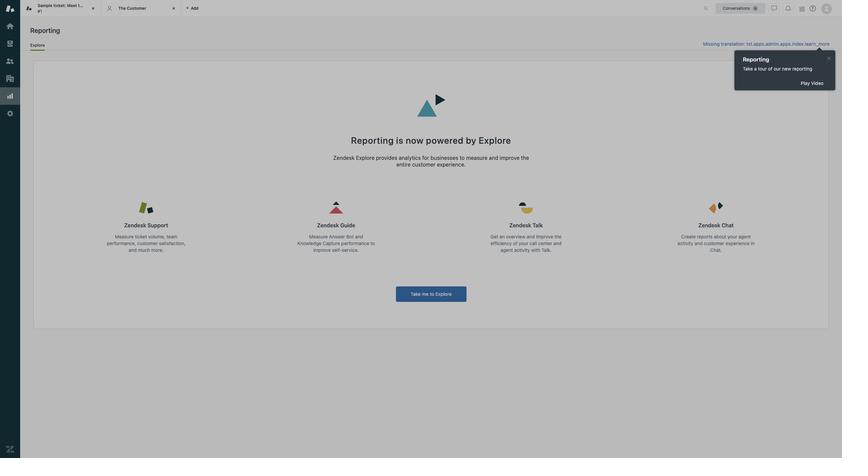 Task type: locate. For each thing, give the bounding box(es) containing it.
1 vertical spatial improve
[[536, 234, 553, 240]]

zendesk
[[333, 155, 355, 161], [124, 223, 146, 229], [317, 223, 339, 229], [509, 223, 531, 229], [698, 223, 720, 229]]

and up performance
[[355, 234, 363, 240]]

1 horizontal spatial customer
[[412, 162, 436, 168]]

1 horizontal spatial agent
[[739, 234, 751, 240]]

experience
[[726, 241, 749, 246]]

0 vertical spatial ticket
[[86, 3, 97, 8]]

by
[[466, 135, 476, 146]]

and inside measure answer bot and knowledge capture performance to improve self-service.
[[355, 234, 363, 240]]

your left 'call'
[[519, 241, 528, 246]]

and inside measure ticket volume, team performance, customer satisfaction, and much more.
[[129, 248, 137, 253]]

customer inside zendesk explore provides analytics for businesses to measure and improve the entire customer experience.
[[412, 162, 436, 168]]

1 horizontal spatial improve
[[500, 155, 520, 161]]

customer
[[412, 162, 436, 168], [137, 241, 158, 246], [704, 241, 724, 246]]

take left a
[[743, 66, 753, 72]]

2 horizontal spatial customer
[[704, 241, 724, 246]]

provides
[[376, 155, 397, 161]]

#1
[[38, 9, 42, 14]]

play
[[801, 80, 810, 86]]

0 horizontal spatial measure
[[115, 234, 134, 240]]

1 horizontal spatial activity
[[678, 241, 693, 246]]

bot
[[346, 234, 354, 240]]

capture
[[323, 241, 340, 246]]

activity inside the get an overview and improve the efficiency of your call center and agent activity with talk.
[[514, 248, 530, 253]]

efficiency
[[491, 241, 512, 246]]

1 vertical spatial activity
[[514, 248, 530, 253]]

missing translation: txt.apps.admin.apps.index.learn_more link
[[703, 41, 830, 47]]

1 horizontal spatial your
[[728, 234, 737, 240]]

to right me
[[430, 291, 434, 297]]

0 horizontal spatial improve
[[313, 248, 331, 253]]

measure inside measure answer bot and knowledge capture performance to improve self-service.
[[309, 234, 328, 240]]

0 horizontal spatial of
[[513, 241, 517, 246]]

the customer
[[118, 6, 146, 11]]

close image
[[90, 5, 96, 12]]

zendesk for zendesk chat
[[698, 223, 720, 229]]

0 horizontal spatial agent
[[501, 248, 513, 253]]

explore link
[[30, 43, 45, 51]]

2 horizontal spatial the
[[555, 234, 562, 240]]

1 horizontal spatial take
[[743, 66, 753, 72]]

explore
[[30, 43, 45, 48], [479, 135, 511, 146], [356, 155, 375, 161], [435, 291, 452, 297]]

and down reports
[[695, 241, 703, 246]]

measure
[[466, 155, 488, 161]]

improve up the center
[[536, 234, 553, 240]]

ticket right meet
[[86, 3, 97, 8]]

1 vertical spatial take
[[411, 291, 421, 297]]

explore inside zendesk explore provides analytics for businesses to measure and improve the entire customer experience.
[[356, 155, 375, 161]]

guide
[[340, 223, 355, 229]]

zendesk inside zendesk explore provides analytics for businesses to measure and improve the entire customer experience.
[[333, 155, 355, 161]]

0 horizontal spatial the
[[78, 3, 85, 8]]

agent
[[739, 234, 751, 240], [501, 248, 513, 253]]

1 vertical spatial the
[[521, 155, 529, 161]]

reporting up explore "link"
[[30, 27, 60, 34]]

reporting is now powered by explore
[[351, 135, 511, 146]]

reports
[[697, 234, 713, 240]]

ticket down zendesk support
[[135, 234, 147, 240]]

main element
[[0, 0, 20, 459]]

self-
[[332, 248, 342, 253]]

your inside the get an overview and improve the efficiency of your call center and agent activity with talk.
[[519, 241, 528, 246]]

0 vertical spatial to
[[460, 155, 465, 161]]

meet
[[67, 3, 77, 8]]

activity down 'call'
[[514, 248, 530, 253]]

measure up performance,
[[115, 234, 134, 240]]

improve
[[500, 155, 520, 161], [536, 234, 553, 240], [313, 248, 331, 253]]

to inside button
[[430, 291, 434, 297]]

a
[[754, 66, 757, 72]]

reporting
[[792, 66, 812, 72]]

and
[[489, 155, 498, 161], [355, 234, 363, 240], [527, 234, 535, 240], [553, 241, 562, 246], [695, 241, 703, 246], [129, 248, 137, 253]]

1 horizontal spatial reporting
[[351, 135, 394, 146]]

conversations button
[[716, 3, 765, 14]]

zendesk talk
[[509, 223, 543, 229]]

experience.
[[437, 162, 466, 168]]

analytics
[[399, 155, 421, 161]]

your up 'experience'
[[728, 234, 737, 240]]

2 horizontal spatial improve
[[536, 234, 553, 240]]

✕ link
[[827, 55, 831, 62]]

0 horizontal spatial to
[[371, 241, 375, 246]]

get help image
[[810, 5, 816, 11]]

to right performance
[[371, 241, 375, 246]]

activity down create
[[678, 241, 693, 246]]

reporting for reporting
[[30, 27, 60, 34]]

explore right me
[[435, 291, 452, 297]]

activity inside create reports about your agent activity and customer experience in chat.
[[678, 241, 693, 246]]

sample ticket: meet the ticket #1
[[38, 3, 97, 14]]

1 horizontal spatial the
[[521, 155, 529, 161]]

1 horizontal spatial ticket
[[135, 234, 147, 240]]

✕
[[827, 55, 831, 61]]

0 vertical spatial your
[[728, 234, 737, 240]]

take
[[743, 66, 753, 72], [411, 291, 421, 297]]

more.
[[151, 248, 164, 253]]

the customer tab
[[101, 0, 182, 17]]

call
[[530, 241, 537, 246]]

activity
[[678, 241, 693, 246], [514, 248, 530, 253]]

1 measure from the left
[[115, 234, 134, 240]]

the
[[118, 6, 126, 11]]

zendesk for zendesk explore provides analytics for businesses to measure and improve the entire customer experience.
[[333, 155, 355, 161]]

team
[[166, 234, 177, 240]]

about
[[714, 234, 726, 240]]

agent down efficiency at the bottom right of the page
[[501, 248, 513, 253]]

0 horizontal spatial activity
[[514, 248, 530, 253]]

of left our
[[768, 66, 772, 72]]

reporting up the provides
[[351, 135, 394, 146]]

your
[[728, 234, 737, 240], [519, 241, 528, 246]]

0 vertical spatial agent
[[739, 234, 751, 240]]

improve right measure
[[500, 155, 520, 161]]

create reports about your agent activity and customer experience in chat.
[[678, 234, 755, 253]]

0 horizontal spatial take
[[411, 291, 421, 297]]

of inside reporting take a tour of our new reporting
[[768, 66, 772, 72]]

1 horizontal spatial of
[[768, 66, 772, 72]]

0 horizontal spatial reporting
[[30, 27, 60, 34]]

sample
[[38, 3, 52, 8]]

2 measure from the left
[[309, 234, 328, 240]]

measure
[[115, 234, 134, 240], [309, 234, 328, 240]]

to
[[460, 155, 465, 161], [371, 241, 375, 246], [430, 291, 434, 297]]

customer down for
[[412, 162, 436, 168]]

the
[[78, 3, 85, 8], [521, 155, 529, 161], [555, 234, 562, 240]]

customer up much
[[137, 241, 158, 246]]

powered
[[426, 135, 464, 146]]

2 vertical spatial to
[[430, 291, 434, 297]]

reporting for reporting is now powered by explore
[[351, 135, 394, 146]]

create
[[681, 234, 696, 240]]

explore right by
[[479, 135, 511, 146]]

measure inside measure ticket volume, team performance, customer satisfaction, and much more.
[[115, 234, 134, 240]]

2 horizontal spatial reporting
[[743, 56, 769, 63]]

chat.
[[710, 248, 722, 253]]

talk
[[533, 223, 543, 229]]

of down overview
[[513, 241, 517, 246]]

with
[[531, 248, 540, 253]]

improve inside the get an overview and improve the efficiency of your call center and agent activity with talk.
[[536, 234, 553, 240]]

1 vertical spatial of
[[513, 241, 517, 246]]

reporting
[[30, 27, 60, 34], [743, 56, 769, 63], [351, 135, 394, 146]]

2 vertical spatial reporting
[[351, 135, 394, 146]]

1 vertical spatial to
[[371, 241, 375, 246]]

reporting up a
[[743, 56, 769, 63]]

ticket:
[[53, 3, 66, 8]]

1 vertical spatial agent
[[501, 248, 513, 253]]

0 vertical spatial reporting
[[30, 27, 60, 34]]

reporting inside reporting take a tour of our new reporting
[[743, 56, 769, 63]]

entire
[[396, 162, 411, 168]]

0 vertical spatial the
[[78, 3, 85, 8]]

agent up 'experience'
[[739, 234, 751, 240]]

2 vertical spatial improve
[[313, 248, 331, 253]]

the inside 'sample ticket: meet the ticket #1'
[[78, 3, 85, 8]]

measure up knowledge
[[309, 234, 328, 240]]

take left me
[[411, 291, 421, 297]]

0 vertical spatial take
[[743, 66, 753, 72]]

improve inside zendesk explore provides analytics for businesses to measure and improve the entire customer experience.
[[500, 155, 520, 161]]

1 vertical spatial reporting
[[743, 56, 769, 63]]

customer inside measure ticket volume, team performance, customer satisfaction, and much more.
[[137, 241, 158, 246]]

explore left the provides
[[356, 155, 375, 161]]

ticket
[[86, 3, 97, 8], [135, 234, 147, 240]]

1 vertical spatial your
[[519, 241, 528, 246]]

to inside zendesk explore provides analytics for businesses to measure and improve the entire customer experience.
[[460, 155, 465, 161]]

2 vertical spatial the
[[555, 234, 562, 240]]

0 vertical spatial activity
[[678, 241, 693, 246]]

and inside zendesk explore provides analytics for businesses to measure and improve the entire customer experience.
[[489, 155, 498, 161]]

0 vertical spatial improve
[[500, 155, 520, 161]]

close image
[[170, 5, 177, 12]]

customer up chat.
[[704, 241, 724, 246]]

to up "experience." at the right of page
[[460, 155, 465, 161]]

0 horizontal spatial customer
[[137, 241, 158, 246]]

take me to explore
[[411, 291, 452, 297]]

reporting for reporting take a tour of our new reporting
[[743, 56, 769, 63]]

of
[[768, 66, 772, 72], [513, 241, 517, 246]]

in
[[751, 241, 755, 246]]

0 vertical spatial of
[[768, 66, 772, 72]]

1 vertical spatial ticket
[[135, 234, 147, 240]]

improve down the capture
[[313, 248, 331, 253]]

0 horizontal spatial your
[[519, 241, 528, 246]]

get
[[491, 234, 498, 240]]

tab
[[20, 0, 101, 17]]

measure for zendesk support
[[115, 234, 134, 240]]

1 horizontal spatial measure
[[309, 234, 328, 240]]

me
[[422, 291, 429, 297]]

0 horizontal spatial ticket
[[86, 3, 97, 8]]

agent inside create reports about your agent activity and customer experience in chat.
[[739, 234, 751, 240]]

and right measure
[[489, 155, 498, 161]]

satisfaction,
[[159, 241, 186, 246]]

and left much
[[129, 248, 137, 253]]

2 horizontal spatial to
[[460, 155, 465, 161]]

1 horizontal spatial to
[[430, 291, 434, 297]]



Task type: describe. For each thing, give the bounding box(es) containing it.
measure answer bot and knowledge capture performance to improve self-service.
[[297, 234, 375, 253]]

missing translation: txt.apps.admin.apps.index.learn_more
[[703, 41, 830, 47]]

translation:
[[721, 41, 745, 47]]

for
[[422, 155, 429, 161]]

the inside zendesk explore provides analytics for businesses to measure and improve the entire customer experience.
[[521, 155, 529, 161]]

and inside create reports about your agent activity and customer experience in chat.
[[695, 241, 703, 246]]

tabs tab list
[[20, 0, 697, 17]]

views image
[[6, 39, 14, 48]]

missing
[[703, 41, 720, 47]]

performance,
[[107, 241, 136, 246]]

volume,
[[148, 234, 165, 240]]

and right the center
[[553, 241, 562, 246]]

tour
[[758, 66, 767, 72]]

video
[[811, 80, 824, 86]]

agent inside the get an overview and improve the efficiency of your call center and agent activity with talk.
[[501, 248, 513, 253]]

customers image
[[6, 57, 14, 66]]

talk.
[[542, 248, 552, 253]]

zendesk products image
[[800, 7, 804, 11]]

much
[[138, 248, 150, 253]]

conversations
[[723, 6, 750, 11]]

support
[[147, 223, 168, 229]]

service.
[[342, 248, 359, 253]]

zendesk image
[[6, 445, 14, 454]]

zendesk chat
[[698, 223, 734, 229]]

our
[[774, 66, 781, 72]]

ticket inside 'sample ticket: meet the ticket #1'
[[86, 3, 97, 8]]

play video
[[801, 80, 824, 86]]

the inside the get an overview and improve the efficiency of your call center and agent activity with talk.
[[555, 234, 562, 240]]

get started image
[[6, 22, 14, 31]]

ticket inside measure ticket volume, team performance, customer satisfaction, and much more.
[[135, 234, 147, 240]]

center
[[538, 241, 552, 246]]

of inside the get an overview and improve the efficiency of your call center and agent activity with talk.
[[513, 241, 517, 246]]

now
[[406, 135, 424, 146]]

chat
[[722, 223, 734, 229]]

take me to explore button
[[396, 287, 466, 302]]

businesses
[[431, 155, 458, 161]]

improve inside measure answer bot and knowledge capture performance to improve self-service.
[[313, 248, 331, 253]]

new
[[782, 66, 791, 72]]

zendesk guide
[[317, 223, 355, 229]]

reporting take a tour of our new reporting
[[743, 56, 812, 72]]

and up 'call'
[[527, 234, 535, 240]]

an
[[500, 234, 505, 240]]

reporting image
[[6, 92, 14, 101]]

zendesk explore provides analytics for businesses to measure and improve the entire customer experience.
[[333, 155, 529, 168]]

explore inside button
[[435, 291, 452, 297]]

organizations image
[[6, 74, 14, 83]]

get an overview and improve the efficiency of your call center and agent activity with talk.
[[491, 234, 562, 253]]

is
[[396, 135, 403, 146]]

txt.apps.admin.apps.index.learn_more
[[747, 41, 830, 47]]

measure for zendesk guide
[[309, 234, 328, 240]]

measure ticket volume, team performance, customer satisfaction, and much more.
[[107, 234, 186, 253]]

zendesk for zendesk guide
[[317, 223, 339, 229]]

overview
[[506, 234, 525, 240]]

zendesk for zendesk support
[[124, 223, 146, 229]]

take inside button
[[411, 291, 421, 297]]

admin image
[[6, 109, 14, 118]]

take inside reporting take a tour of our new reporting
[[743, 66, 753, 72]]

zendesk support image
[[6, 4, 14, 13]]

your inside create reports about your agent activity and customer experience in chat.
[[728, 234, 737, 240]]

zendesk for zendesk talk
[[509, 223, 531, 229]]

explore right views icon
[[30, 43, 45, 48]]

performance
[[341, 241, 369, 246]]

to inside measure answer bot and knowledge capture performance to improve self-service.
[[371, 241, 375, 246]]

answer
[[329, 234, 345, 240]]

customer
[[127, 6, 146, 11]]

knowledge
[[297, 241, 321, 246]]

customer inside create reports about your agent activity and customer experience in chat.
[[704, 241, 724, 246]]

zendesk support
[[124, 223, 168, 229]]

play video button
[[794, 80, 830, 87]]

tab containing sample ticket: meet the ticket
[[20, 0, 101, 17]]



Task type: vqa. For each thing, say whether or not it's contained in the screenshot.
top "4 MIN"
no



